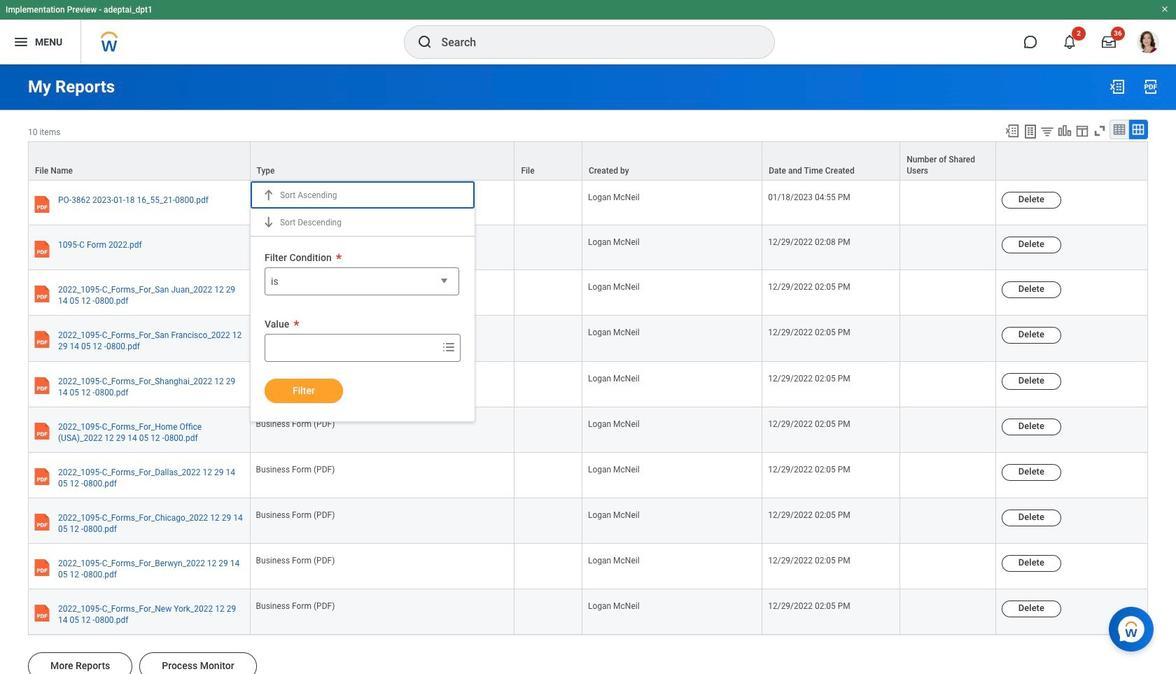 Task type: describe. For each thing, give the bounding box(es) containing it.
prompts image
[[441, 339, 457, 355]]

1 business form (pdf) element from the top
[[256, 190, 335, 202]]

select to filter grid data image
[[1040, 124, 1055, 139]]

justify image
[[13, 34, 29, 50]]

export to excel image
[[1109, 78, 1126, 95]]

search image
[[416, 34, 433, 50]]

export to worksheets image
[[1023, 123, 1039, 140]]

11 row from the top
[[28, 590, 1149, 636]]

2 business form (pdf) element from the top
[[256, 235, 335, 247]]

expand table image
[[1132, 123, 1146, 137]]

click to view/edit grid preferences image
[[1075, 123, 1090, 139]]

7 row from the top
[[28, 407, 1149, 453]]

profile logan mcneil image
[[1137, 31, 1160, 56]]

6 business form (pdf) element from the top
[[256, 417, 335, 429]]

view printable version (pdf) image
[[1143, 78, 1160, 95]]

2 row from the top
[[28, 181, 1149, 226]]

table image
[[1113, 123, 1127, 137]]

1 row from the top
[[28, 142, 1149, 181]]



Task type: vqa. For each thing, say whether or not it's contained in the screenshot.
middle VIEW
no



Task type: locate. For each thing, give the bounding box(es) containing it.
8 row from the top
[[28, 453, 1149, 499]]

5 row from the top
[[28, 316, 1149, 362]]

4 row from the top
[[28, 271, 1149, 316]]

Search field
[[265, 335, 438, 360]]

inbox large image
[[1102, 35, 1116, 49]]

9 business form (pdf) element from the top
[[256, 553, 335, 566]]

fullscreen image
[[1093, 123, 1108, 139]]

export to excel image
[[1005, 123, 1020, 139]]

close environment banner image
[[1161, 5, 1170, 13]]

sort list box
[[251, 181, 475, 236]]

9 row from the top
[[28, 499, 1149, 544]]

3 row from the top
[[28, 226, 1149, 271]]

toolbar
[[999, 120, 1149, 142]]

my reports - expand/collapse chart image
[[1058, 123, 1073, 139]]

7 business form (pdf) element from the top
[[256, 462, 335, 475]]

3 business form (pdf) element from the top
[[256, 280, 335, 292]]

10 row from the top
[[28, 544, 1149, 590]]

8 business form (pdf) element from the top
[[256, 508, 335, 520]]

row
[[28, 142, 1149, 181], [28, 181, 1149, 226], [28, 226, 1149, 271], [28, 271, 1149, 316], [28, 316, 1149, 362], [28, 362, 1149, 407], [28, 407, 1149, 453], [28, 453, 1149, 499], [28, 499, 1149, 544], [28, 544, 1149, 590], [28, 590, 1149, 636]]

dialog
[[250, 181, 476, 422]]

6 row from the top
[[28, 362, 1149, 407]]

Search Workday  search field
[[442, 27, 746, 57]]

main content
[[0, 64, 1177, 674]]

banner
[[0, 0, 1177, 64]]

4 business form (pdf) element from the top
[[256, 325, 335, 338]]

business form (pdf) element
[[256, 190, 335, 202], [256, 235, 335, 247], [256, 280, 335, 292], [256, 325, 335, 338], [256, 371, 335, 383], [256, 417, 335, 429], [256, 462, 335, 475], [256, 508, 335, 520], [256, 553, 335, 566], [256, 599, 335, 612]]

5 business form (pdf) element from the top
[[256, 371, 335, 383]]

10 business form (pdf) element from the top
[[256, 599, 335, 612]]

notifications large image
[[1063, 35, 1077, 49]]

cell
[[515, 181, 583, 226], [901, 181, 997, 226], [515, 226, 583, 271], [901, 226, 997, 271], [515, 271, 583, 316], [901, 271, 997, 316], [515, 316, 583, 362], [901, 316, 997, 362], [515, 362, 583, 407], [901, 362, 997, 407], [515, 407, 583, 453], [901, 407, 997, 453], [515, 453, 583, 499], [901, 453, 997, 499], [515, 499, 583, 544], [901, 499, 997, 544], [515, 544, 583, 590], [901, 544, 997, 590], [515, 590, 583, 636], [901, 590, 997, 636]]



